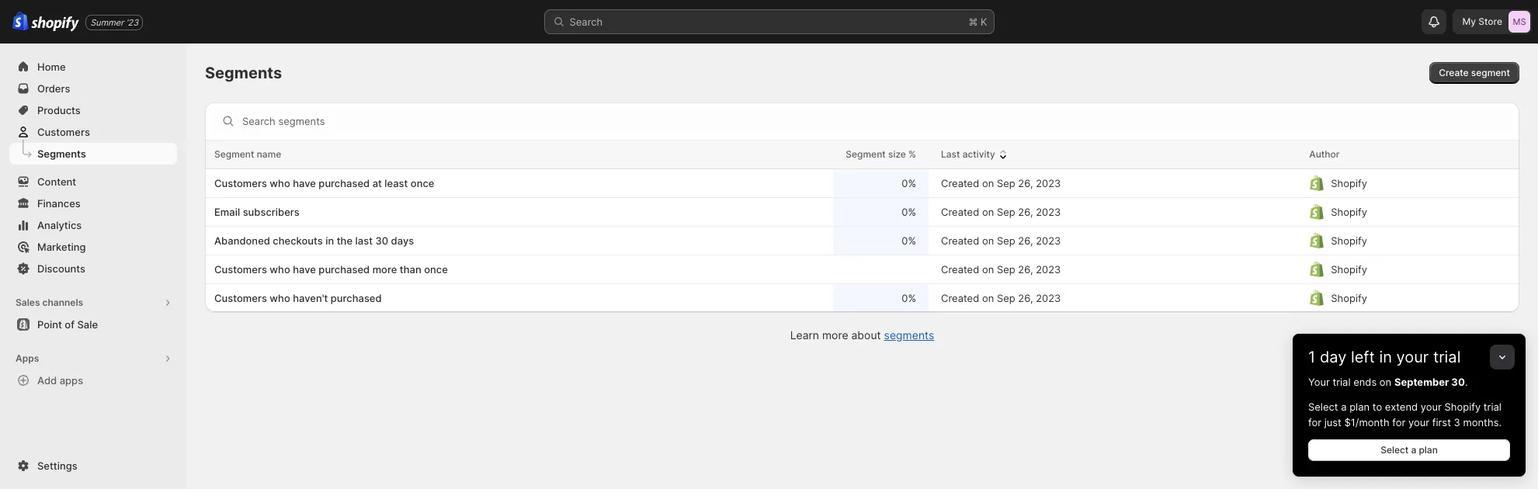 Task type: locate. For each thing, give the bounding box(es) containing it.
2 vertical spatial who
[[270, 292, 290, 305]]

2 have from the top
[[293, 263, 316, 276]]

select down 'select a plan to extend your shopify trial for just $1/month for your first 3 months.'
[[1381, 444, 1409, 456]]

a
[[1342, 401, 1347, 413], [1412, 444, 1417, 456]]

3 26, from the top
[[1019, 235, 1034, 247]]

in
[[326, 235, 334, 247], [1380, 348, 1393, 367]]

1 vertical spatial select
[[1381, 444, 1409, 456]]

1 2023 from the top
[[1036, 177, 1061, 190]]

1 who from the top
[[270, 177, 290, 190]]

apps button
[[9, 348, 177, 370]]

home link
[[9, 56, 177, 78]]

who down the checkouts on the left of the page
[[270, 263, 290, 276]]

2 0% from the top
[[902, 206, 917, 218]]

1 horizontal spatial 30
[[1452, 376, 1466, 388]]

have for at
[[293, 177, 316, 190]]

0 horizontal spatial segments
[[37, 148, 86, 160]]

0 vertical spatial a
[[1342, 401, 1347, 413]]

your up september
[[1397, 348, 1430, 367]]

create
[[1440, 67, 1470, 78]]

1 vertical spatial who
[[270, 263, 290, 276]]

customers
[[37, 126, 90, 138], [214, 177, 267, 190], [214, 263, 267, 276], [214, 292, 267, 305]]

for left 'just'
[[1309, 416, 1322, 429]]

2 2023 from the top
[[1036, 206, 1061, 218]]

1 created on sep 26, 2023 from the top
[[942, 177, 1061, 190]]

a inside 'select a plan to extend your shopify trial for just $1/month for your first 3 months.'
[[1342, 401, 1347, 413]]

marketing
[[37, 241, 86, 253]]

segments link
[[9, 143, 177, 165]]

5 2023 from the top
[[1036, 292, 1061, 305]]

a up 'just'
[[1342, 401, 1347, 413]]

for down extend
[[1393, 416, 1406, 429]]

0 vertical spatial purchased
[[319, 177, 370, 190]]

select
[[1309, 401, 1339, 413], [1381, 444, 1409, 456]]

segment size %
[[846, 148, 917, 160]]

trial up september
[[1434, 348, 1462, 367]]

shopify image
[[31, 16, 79, 32]]

2 horizontal spatial trial
[[1484, 401, 1502, 413]]

1 segment from the left
[[214, 148, 254, 160]]

0 vertical spatial have
[[293, 177, 316, 190]]

4 sep from the top
[[997, 263, 1016, 276]]

shopify
[[1332, 177, 1368, 190], [1332, 206, 1368, 218], [1332, 235, 1368, 247], [1332, 263, 1368, 276], [1332, 292, 1368, 305], [1445, 401, 1482, 413]]

created
[[942, 177, 980, 190], [942, 206, 980, 218], [942, 235, 980, 247], [942, 263, 980, 276], [942, 292, 980, 305]]

sales channels
[[16, 297, 83, 308]]

summer '23 link
[[86, 14, 143, 30]]

select up 'just'
[[1309, 401, 1339, 413]]

0 horizontal spatial plan
[[1350, 401, 1370, 413]]

in left the
[[326, 235, 334, 247]]

on for customers who haven't purchased
[[983, 292, 995, 305]]

content link
[[9, 171, 177, 193]]

2023 for 30
[[1036, 235, 1061, 247]]

last
[[942, 148, 961, 160]]

in right left
[[1380, 348, 1393, 367]]

1 26, from the top
[[1019, 177, 1034, 190]]

2 26, from the top
[[1019, 206, 1034, 218]]

30 inside 1 day left in your trial "element"
[[1452, 376, 1466, 388]]

purchased left at
[[319, 177, 370, 190]]

size
[[889, 148, 906, 160]]

1 sep from the top
[[997, 177, 1016, 190]]

checkouts
[[273, 235, 323, 247]]

1 horizontal spatial segment
[[846, 148, 886, 160]]

on
[[983, 177, 995, 190], [983, 206, 995, 218], [983, 235, 995, 247], [983, 263, 995, 276], [983, 292, 995, 305], [1380, 376, 1392, 388]]

purchased
[[319, 177, 370, 190], [319, 263, 370, 276], [331, 292, 382, 305]]

trial
[[1434, 348, 1462, 367], [1333, 376, 1351, 388], [1484, 401, 1502, 413]]

1 horizontal spatial more
[[823, 329, 849, 342]]

3 created on sep 26, 2023 from the top
[[942, 235, 1061, 247]]

select a plan to extend your shopify trial for just $1/month for your first 3 months.
[[1309, 401, 1502, 429]]

30 right last
[[376, 235, 389, 247]]

1 vertical spatial a
[[1412, 444, 1417, 456]]

2023
[[1036, 177, 1061, 190], [1036, 206, 1061, 218], [1036, 235, 1061, 247], [1036, 263, 1061, 276], [1036, 292, 1061, 305]]

0 vertical spatial once
[[411, 177, 435, 190]]

point of sale button
[[0, 314, 186, 336]]

purchased down the
[[319, 263, 370, 276]]

trial up months. in the bottom of the page
[[1484, 401, 1502, 413]]

Search segments text field
[[242, 109, 1514, 134]]

have up haven't
[[293, 263, 316, 276]]

select for select a plan to extend your shopify trial for just $1/month for your first 3 months.
[[1309, 401, 1339, 413]]

customers who haven't purchased
[[214, 292, 382, 305]]

content
[[37, 176, 76, 188]]

created for least
[[942, 177, 980, 190]]

3 created from the top
[[942, 235, 980, 247]]

3 2023 from the top
[[1036, 235, 1061, 247]]

your
[[1397, 348, 1430, 367], [1421, 401, 1443, 413], [1409, 416, 1430, 429]]

your trial ends on september 30 .
[[1309, 376, 1469, 388]]

segment left the name on the left of page
[[214, 148, 254, 160]]

summer
[[90, 17, 124, 28]]

the
[[337, 235, 353, 247]]

plan down first
[[1420, 444, 1439, 456]]

1 vertical spatial once
[[424, 263, 448, 276]]

settings
[[37, 460, 77, 472]]

0 vertical spatial segments
[[205, 64, 282, 82]]

1 vertical spatial in
[[1380, 348, 1393, 367]]

point of sale link
[[9, 314, 177, 336]]

last activity button
[[942, 147, 1011, 162]]

months.
[[1464, 416, 1502, 429]]

created on sep 26, 2023
[[942, 177, 1061, 190], [942, 206, 1061, 218], [942, 235, 1061, 247], [942, 263, 1061, 276], [942, 292, 1061, 305]]

who left haven't
[[270, 292, 290, 305]]

a for select a plan to extend your shopify trial for just $1/month for your first 3 months.
[[1342, 401, 1347, 413]]

subscribers
[[243, 206, 300, 218]]

3 sep from the top
[[997, 235, 1016, 247]]

trial inside 'select a plan to extend your shopify trial for just $1/month for your first 3 months.'
[[1484, 401, 1502, 413]]

shopify for customers who have purchased at least once
[[1332, 177, 1368, 190]]

2 vertical spatial trial
[[1484, 401, 1502, 413]]

who for customers who have purchased at least once
[[270, 177, 290, 190]]

who
[[270, 177, 290, 190], [270, 263, 290, 276], [270, 292, 290, 305]]

first
[[1433, 416, 1452, 429]]

2 vertical spatial purchased
[[331, 292, 382, 305]]

0 vertical spatial more
[[373, 263, 397, 276]]

0%
[[902, 177, 917, 190], [902, 206, 917, 218], [902, 235, 917, 247], [902, 292, 917, 305]]

k
[[981, 16, 988, 28]]

finances
[[37, 197, 81, 210]]

extend
[[1386, 401, 1419, 413]]

select for select a plan
[[1381, 444, 1409, 456]]

30
[[376, 235, 389, 247], [1452, 376, 1466, 388]]

0 horizontal spatial select
[[1309, 401, 1339, 413]]

learn
[[791, 329, 820, 342]]

4 created on sep 26, 2023 from the top
[[942, 263, 1061, 276]]

on inside 1 day left in your trial "element"
[[1380, 376, 1392, 388]]

once
[[411, 177, 435, 190], [424, 263, 448, 276]]

plan
[[1350, 401, 1370, 413], [1420, 444, 1439, 456]]

30 inside abandoned checkouts in the last 30 days link
[[376, 235, 389, 247]]

your left first
[[1409, 416, 1430, 429]]

0 vertical spatial trial
[[1434, 348, 1462, 367]]

0 vertical spatial select
[[1309, 401, 1339, 413]]

26, for least
[[1019, 177, 1034, 190]]

4 2023 from the top
[[1036, 263, 1061, 276]]

2 for from the left
[[1393, 416, 1406, 429]]

have up subscribers
[[293, 177, 316, 190]]

0% for in
[[902, 235, 917, 247]]

1 vertical spatial plan
[[1420, 444, 1439, 456]]

'23
[[126, 17, 138, 28]]

shopify for customers who have purchased more than once
[[1332, 263, 1368, 276]]

4 0% from the top
[[902, 292, 917, 305]]

your
[[1309, 376, 1331, 388]]

in inside dropdown button
[[1380, 348, 1393, 367]]

created on sep 26, 2023 for than
[[942, 263, 1061, 276]]

about
[[852, 329, 881, 342]]

0 horizontal spatial more
[[373, 263, 397, 276]]

1 horizontal spatial for
[[1393, 416, 1406, 429]]

0 horizontal spatial trial
[[1333, 376, 1351, 388]]

customers for customers who haven't purchased
[[214, 292, 267, 305]]

1 horizontal spatial plan
[[1420, 444, 1439, 456]]

customers inside 'link'
[[37, 126, 90, 138]]

segment
[[214, 148, 254, 160], [846, 148, 886, 160]]

once right than
[[424, 263, 448, 276]]

1 horizontal spatial a
[[1412, 444, 1417, 456]]

your up first
[[1421, 401, 1443, 413]]

3 who from the top
[[270, 292, 290, 305]]

plan up '$1/month'
[[1350, 401, 1370, 413]]

sales channels button
[[9, 292, 177, 314]]

0 vertical spatial who
[[270, 177, 290, 190]]

customers link
[[9, 121, 177, 143]]

last
[[355, 235, 373, 247]]

discounts
[[37, 263, 85, 275]]

3 0% from the top
[[902, 235, 917, 247]]

select a plan link
[[1309, 440, 1511, 461]]

0 vertical spatial 30
[[376, 235, 389, 247]]

1 vertical spatial your
[[1421, 401, 1443, 413]]

customers for customers who have purchased more than once
[[214, 263, 267, 276]]

4 26, from the top
[[1019, 263, 1034, 276]]

5 created from the top
[[942, 292, 980, 305]]

.
[[1466, 376, 1469, 388]]

a down 'select a plan to extend your shopify trial for just $1/month for your first 3 months.'
[[1412, 444, 1417, 456]]

just
[[1325, 416, 1342, 429]]

26, for 30
[[1019, 235, 1034, 247]]

activity
[[963, 148, 996, 160]]

ends
[[1354, 376, 1378, 388]]

0 horizontal spatial segment
[[214, 148, 254, 160]]

1 horizontal spatial in
[[1380, 348, 1393, 367]]

5 sep from the top
[[997, 292, 1016, 305]]

orders
[[37, 82, 70, 95]]

2 sep from the top
[[997, 206, 1016, 218]]

analytics
[[37, 219, 82, 231]]

trial right "your"
[[1333, 376, 1351, 388]]

1 horizontal spatial select
[[1381, 444, 1409, 456]]

more
[[373, 263, 397, 276], [823, 329, 849, 342]]

plan for select a plan
[[1420, 444, 1439, 456]]

a for select a plan
[[1412, 444, 1417, 456]]

1 vertical spatial more
[[823, 329, 849, 342]]

0% for haven't
[[902, 292, 917, 305]]

1 vertical spatial purchased
[[319, 263, 370, 276]]

shopify inside 'select a plan to extend your shopify trial for just $1/month for your first 3 months.'
[[1445, 401, 1482, 413]]

shopify for email subscribers
[[1332, 206, 1368, 218]]

0 vertical spatial your
[[1397, 348, 1430, 367]]

4 created from the top
[[942, 263, 980, 276]]

0 horizontal spatial 30
[[376, 235, 389, 247]]

1 vertical spatial have
[[293, 263, 316, 276]]

2 segment from the left
[[846, 148, 886, 160]]

0 vertical spatial in
[[326, 235, 334, 247]]

1 vertical spatial 30
[[1452, 376, 1466, 388]]

more left than
[[373, 263, 397, 276]]

channels
[[42, 297, 83, 308]]

products
[[37, 104, 81, 117]]

once right least
[[411, 177, 435, 190]]

select inside 'select a plan to extend your shopify trial for just $1/month for your first 3 months.'
[[1309, 401, 1339, 413]]

for
[[1309, 416, 1322, 429], [1393, 416, 1406, 429]]

1 horizontal spatial trial
[[1434, 348, 1462, 367]]

1 have from the top
[[293, 177, 316, 190]]

1 0% from the top
[[902, 177, 917, 190]]

finances link
[[9, 193, 177, 214]]

who up subscribers
[[270, 177, 290, 190]]

1 created from the top
[[942, 177, 980, 190]]

2 who from the top
[[270, 263, 290, 276]]

purchased down customers who have purchased more than once
[[331, 292, 382, 305]]

segment left size
[[846, 148, 886, 160]]

0 vertical spatial plan
[[1350, 401, 1370, 413]]

email subscribers link
[[214, 204, 829, 220]]

30 right september
[[1452, 376, 1466, 388]]

more right learn
[[823, 329, 849, 342]]

0 horizontal spatial for
[[1309, 416, 1322, 429]]

plan inside 'select a plan to extend your shopify trial for just $1/month for your first 3 months.'
[[1350, 401, 1370, 413]]

0 horizontal spatial a
[[1342, 401, 1347, 413]]



Task type: vqa. For each thing, say whether or not it's contained in the screenshot.
Plan within the 'link'
yes



Task type: describe. For each thing, give the bounding box(es) containing it.
segments link
[[884, 329, 935, 342]]

plan for select a plan to extend your shopify trial for just $1/month for your first 3 months.
[[1350, 401, 1370, 413]]

select a plan
[[1381, 444, 1439, 456]]

of
[[65, 319, 75, 331]]

sale
[[77, 319, 98, 331]]

shopify for abandoned checkouts in the last 30 days
[[1332, 235, 1368, 247]]

1
[[1309, 348, 1316, 367]]

settings link
[[9, 455, 177, 477]]

apps
[[60, 374, 83, 387]]

home
[[37, 61, 66, 73]]

trial inside dropdown button
[[1434, 348, 1462, 367]]

september
[[1395, 376, 1450, 388]]

1 day left in your trial button
[[1293, 334, 1526, 367]]

1 day left in your trial element
[[1293, 374, 1526, 477]]

⌘
[[969, 16, 978, 28]]

email
[[214, 206, 240, 218]]

learn more about segments
[[791, 329, 935, 342]]

once for customers who have purchased at least once
[[411, 177, 435, 190]]

to
[[1373, 401, 1383, 413]]

segment name
[[214, 148, 281, 160]]

2 vertical spatial your
[[1409, 416, 1430, 429]]

purchased for at
[[319, 177, 370, 190]]

created for than
[[942, 263, 980, 276]]

point of sale
[[37, 319, 98, 331]]

abandoned checkouts in the last 30 days
[[214, 235, 414, 247]]

analytics link
[[9, 214, 177, 236]]

search
[[570, 16, 603, 28]]

haven't
[[293, 292, 328, 305]]

day
[[1321, 348, 1347, 367]]

2 created on sep 26, 2023 from the top
[[942, 206, 1061, 218]]

shopify image
[[12, 12, 29, 31]]

add apps button
[[9, 370, 177, 392]]

created on sep 26, 2023 for 30
[[942, 235, 1061, 247]]

⌘ k
[[969, 16, 988, 28]]

30 for .
[[1452, 376, 1466, 388]]

customers who haven't purchased link
[[214, 291, 829, 306]]

who for customers who have purchased more than once
[[270, 263, 290, 276]]

5 26, from the top
[[1019, 292, 1034, 305]]

orders link
[[9, 78, 177, 99]]

customers for customers
[[37, 126, 90, 138]]

0 horizontal spatial in
[[326, 235, 334, 247]]

customers who have purchased more than once
[[214, 263, 448, 276]]

segment for segment size %
[[846, 148, 886, 160]]

created for 30
[[942, 235, 980, 247]]

$1/month
[[1345, 416, 1390, 429]]

at
[[373, 177, 382, 190]]

on for email subscribers
[[983, 206, 995, 218]]

sales
[[16, 297, 40, 308]]

customers for customers who have purchased at least once
[[214, 177, 267, 190]]

author
[[1310, 148, 1340, 160]]

1 for from the left
[[1309, 416, 1322, 429]]

abandoned checkouts in the last 30 days link
[[214, 233, 829, 249]]

customers who have purchased at least once
[[214, 177, 435, 190]]

create segment
[[1440, 67, 1511, 78]]

segments
[[884, 329, 935, 342]]

1 horizontal spatial segments
[[205, 64, 282, 82]]

%
[[909, 148, 917, 160]]

marketing link
[[9, 236, 177, 258]]

purchased for more
[[319, 263, 370, 276]]

discounts link
[[9, 258, 177, 280]]

abandoned
[[214, 235, 270, 247]]

26, for than
[[1019, 263, 1034, 276]]

your inside dropdown button
[[1397, 348, 1430, 367]]

who for customers who haven't purchased
[[270, 292, 290, 305]]

left
[[1352, 348, 1376, 367]]

apps
[[16, 353, 39, 364]]

1 vertical spatial segments
[[37, 148, 86, 160]]

created on sep 26, 2023 for least
[[942, 177, 1061, 190]]

sep for least
[[997, 177, 1016, 190]]

on for abandoned checkouts in the last 30 days
[[983, 235, 995, 247]]

segment
[[1472, 67, 1511, 78]]

2023 for least
[[1036, 177, 1061, 190]]

name
[[257, 148, 281, 160]]

least
[[385, 177, 408, 190]]

sep for 30
[[997, 235, 1016, 247]]

on for customers who have purchased more than once
[[983, 263, 995, 276]]

summer '23
[[90, 17, 138, 28]]

0% for have
[[902, 177, 917, 190]]

products link
[[9, 99, 177, 121]]

30 for days
[[376, 235, 389, 247]]

segment for segment name
[[214, 148, 254, 160]]

customers who have purchased at least once link
[[214, 176, 829, 191]]

customers who have purchased more than once link
[[214, 262, 829, 277]]

have for more
[[293, 263, 316, 276]]

add apps
[[37, 374, 83, 387]]

1 day left in your trial
[[1309, 348, 1462, 367]]

once for customers who have purchased more than once
[[424, 263, 448, 276]]

on for customers who have purchased at least once
[[983, 177, 995, 190]]

days
[[391, 235, 414, 247]]

email subscribers
[[214, 206, 300, 218]]

3
[[1455, 416, 1461, 429]]

2 created from the top
[[942, 206, 980, 218]]

last activity
[[942, 148, 996, 160]]

sep for than
[[997, 263, 1016, 276]]

1 vertical spatial trial
[[1333, 376, 1351, 388]]

point
[[37, 319, 62, 331]]

shopify for customers who haven't purchased
[[1332, 292, 1368, 305]]

5 created on sep 26, 2023 from the top
[[942, 292, 1061, 305]]

add
[[37, 374, 57, 387]]

than
[[400, 263, 422, 276]]

2023 for than
[[1036, 263, 1061, 276]]

create segment link
[[1430, 62, 1520, 84]]



